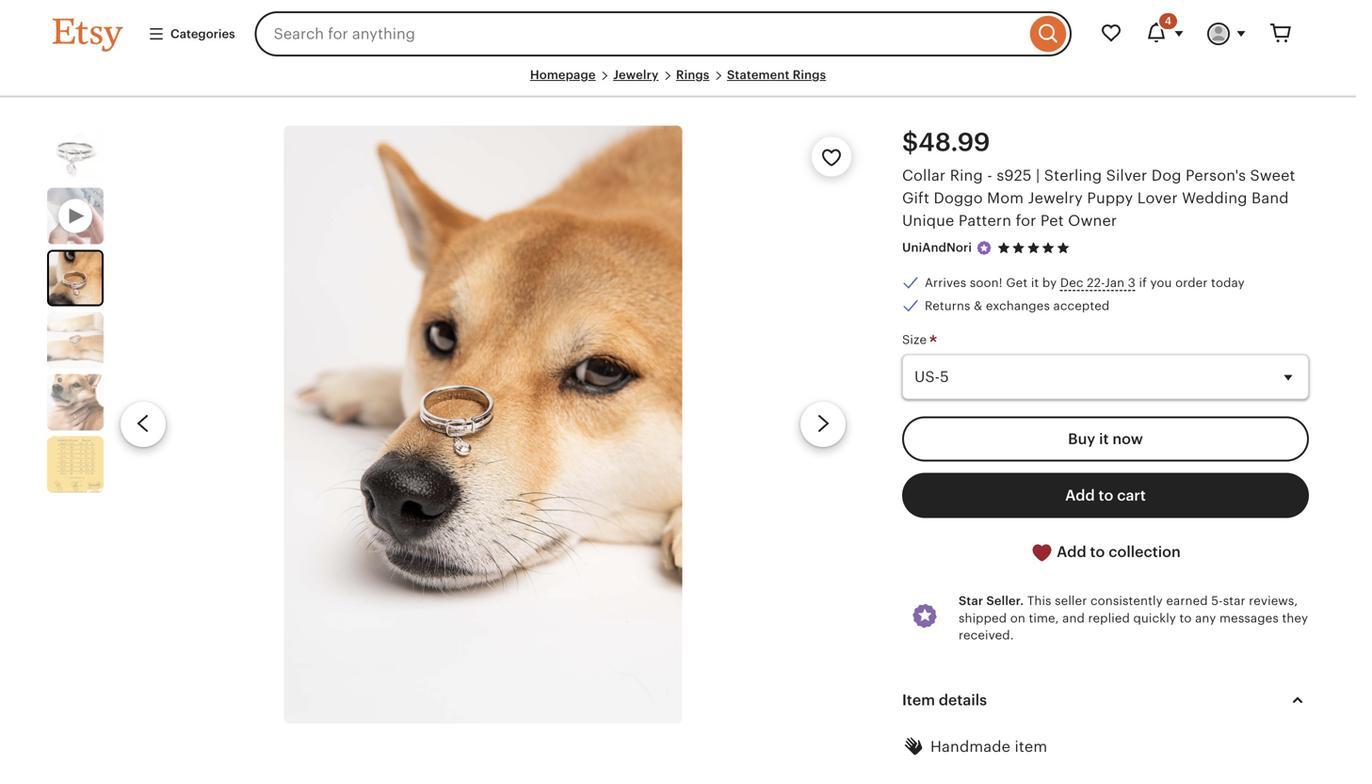 Task type: vqa. For each thing, say whether or not it's contained in the screenshot.
sweet
yes



Task type: describe. For each thing, give the bounding box(es) containing it.
on
[[1011, 612, 1026, 626]]

reviews,
[[1250, 595, 1299, 609]]

exchanges
[[986, 299, 1050, 313]]

and
[[1063, 612, 1085, 626]]

ring
[[950, 167, 983, 184]]

uniandnori link
[[903, 241, 972, 255]]

add for add to cart
[[1066, 487, 1095, 504]]

jewelry inside 'collar ring - s925 | sterling silver dog person's sweet gift doggo mom jewelry puppy lover wedding band unique pattern for pet owner'
[[1028, 190, 1083, 207]]

0 horizontal spatial jewelry
[[613, 68, 659, 82]]

1 rings from the left
[[676, 68, 710, 82]]

for
[[1016, 213, 1037, 230]]

buy it now
[[1069, 431, 1144, 448]]

star seller.
[[959, 595, 1024, 609]]

item details button
[[886, 678, 1326, 724]]

collar ring s925 sterling silver dog person's sweet image 5 image
[[47, 437, 104, 493]]

this seller consistently earned 5-star reviews, shipped on time, and replied quickly to any messages they received.
[[959, 595, 1309, 643]]

item
[[903, 693, 935, 710]]

collar ring - s925 | sterling silver dog person's sweet gift doggo mom jewelry puppy lover wedding band unique pattern for pet owner
[[903, 167, 1296, 230]]

consistently
[[1091, 595, 1163, 609]]

silver
[[1107, 167, 1148, 184]]

categories
[[171, 27, 235, 41]]

buy it now button
[[903, 417, 1310, 462]]

returns
[[925, 299, 971, 313]]

add to collection
[[1054, 544, 1181, 561]]

by
[[1043, 276, 1057, 290]]

22-
[[1087, 276, 1105, 290]]

-
[[988, 167, 993, 184]]

handmade item
[[931, 739, 1048, 756]]

arrives
[[925, 276, 967, 290]]

details
[[939, 693, 987, 710]]

none search field inside categories banner
[[255, 11, 1072, 57]]

if
[[1139, 276, 1147, 290]]

statement
[[727, 68, 790, 82]]

quickly
[[1134, 612, 1177, 626]]

owner
[[1068, 213, 1118, 230]]

replied
[[1089, 612, 1130, 626]]

order
[[1176, 276, 1208, 290]]

soon! get
[[970, 276, 1028, 290]]

sweet
[[1251, 167, 1296, 184]]

menu bar containing homepage
[[53, 68, 1304, 98]]

Search for anything text field
[[255, 11, 1026, 57]]

item
[[1015, 739, 1048, 756]]

to inside this seller consistently earned 5-star reviews, shipped on time, and replied quickly to any messages they received.
[[1180, 612, 1192, 626]]

unique
[[903, 213, 955, 230]]

$48.99
[[903, 128, 991, 157]]

collar ring s925 sterling silver dog person's sweet image 3 image
[[47, 312, 104, 369]]

categories button
[[134, 17, 249, 51]]

pet
[[1041, 213, 1064, 230]]

jewelry link
[[613, 68, 659, 82]]

handmade
[[931, 739, 1011, 756]]

4
[[1165, 15, 1172, 27]]

collar ring s925 sterling silver dog person's sweet image 4 image
[[47, 375, 104, 431]]

add for add to collection
[[1057, 544, 1087, 561]]

collar
[[903, 167, 946, 184]]

time,
[[1029, 612, 1059, 626]]

this
[[1028, 595, 1052, 609]]

shipped
[[959, 612, 1007, 626]]

to for collection
[[1091, 544, 1105, 561]]

sterling
[[1045, 167, 1102, 184]]



Task type: locate. For each thing, give the bounding box(es) containing it.
add to cart button
[[903, 473, 1310, 518]]

puppy
[[1088, 190, 1134, 207]]

1 horizontal spatial collar ring s925 sterling silver dog person's sweet image 2 image
[[284, 126, 683, 724]]

messages
[[1220, 612, 1279, 626]]

to inside button
[[1099, 487, 1114, 504]]

now
[[1113, 431, 1144, 448]]

0 horizontal spatial rings
[[676, 68, 710, 82]]

collar ring s925 sterling silver dog person's sweet image 2 image
[[284, 126, 683, 724], [49, 252, 102, 305]]

person's
[[1186, 167, 1247, 184]]

you
[[1151, 276, 1172, 290]]

0 vertical spatial it
[[1031, 276, 1039, 290]]

received.
[[959, 629, 1014, 643]]

add up seller
[[1057, 544, 1087, 561]]

0 vertical spatial jewelry
[[613, 68, 659, 82]]

buy
[[1069, 431, 1096, 448]]

1 horizontal spatial it
[[1100, 431, 1109, 448]]

star
[[1224, 595, 1246, 609]]

&
[[974, 299, 983, 313]]

to for cart
[[1099, 487, 1114, 504]]

to left cart
[[1099, 487, 1114, 504]]

0 horizontal spatial it
[[1031, 276, 1039, 290]]

it inside button
[[1100, 431, 1109, 448]]

seller.
[[987, 595, 1024, 609]]

5-
[[1212, 595, 1224, 609]]

today
[[1212, 276, 1245, 290]]

rings link
[[676, 68, 710, 82]]

1 vertical spatial to
[[1091, 544, 1105, 561]]

doggo
[[934, 190, 983, 207]]

add left cart
[[1066, 487, 1095, 504]]

rings right statement
[[793, 68, 826, 82]]

dog
[[1152, 167, 1182, 184]]

categories banner
[[19, 0, 1338, 68]]

jewelry down search for anything text field
[[613, 68, 659, 82]]

any
[[1196, 612, 1217, 626]]

to down the earned
[[1180, 612, 1192, 626]]

homepage
[[530, 68, 596, 82]]

collection
[[1109, 544, 1181, 561]]

returns & exchanges accepted
[[925, 299, 1110, 313]]

menu bar
[[53, 68, 1304, 98]]

2 rings from the left
[[793, 68, 826, 82]]

0 horizontal spatial collar ring s925 sterling silver dog person's sweet image 2 image
[[49, 252, 102, 305]]

pattern
[[959, 213, 1012, 230]]

item details
[[903, 693, 987, 710]]

to inside button
[[1091, 544, 1105, 561]]

to left 'collection'
[[1091, 544, 1105, 561]]

statement rings link
[[727, 68, 826, 82]]

4 button
[[1134, 11, 1196, 57]]

1 vertical spatial jewelry
[[1028, 190, 1083, 207]]

None search field
[[255, 11, 1072, 57]]

uniandnori
[[903, 241, 972, 255]]

star_seller image
[[976, 240, 993, 257]]

star
[[959, 595, 984, 609]]

1 horizontal spatial jewelry
[[1028, 190, 1083, 207]]

arrives soon! get it by dec 22-jan 3 if you order today
[[925, 276, 1245, 290]]

mom
[[987, 190, 1024, 207]]

wedding
[[1182, 190, 1248, 207]]

1 horizontal spatial rings
[[793, 68, 826, 82]]

2 vertical spatial to
[[1180, 612, 1192, 626]]

add to cart
[[1066, 487, 1146, 504]]

jewelry
[[613, 68, 659, 82], [1028, 190, 1083, 207]]

gift
[[903, 190, 930, 207]]

1 vertical spatial add
[[1057, 544, 1087, 561]]

jewelry up pet
[[1028, 190, 1083, 207]]

lover
[[1138, 190, 1178, 207]]

it
[[1031, 276, 1039, 290], [1100, 431, 1109, 448]]

jan
[[1105, 276, 1125, 290]]

collar ring s925 sterling silver dog person's sweet image 1 image
[[47, 126, 104, 182]]

0 vertical spatial add
[[1066, 487, 1095, 504]]

rings
[[676, 68, 710, 82], [793, 68, 826, 82]]

cart
[[1118, 487, 1146, 504]]

|
[[1036, 167, 1040, 184]]

earned
[[1167, 595, 1208, 609]]

it right buy
[[1100, 431, 1109, 448]]

they
[[1283, 612, 1309, 626]]

it left by at the top of page
[[1031, 276, 1039, 290]]

s925
[[997, 167, 1032, 184]]

add inside the add to collection button
[[1057, 544, 1087, 561]]

statement rings
[[727, 68, 826, 82]]

1 vertical spatial it
[[1100, 431, 1109, 448]]

size
[[903, 333, 931, 347]]

add to collection button
[[903, 530, 1310, 576]]

accepted
[[1054, 299, 1110, 313]]

add
[[1066, 487, 1095, 504], [1057, 544, 1087, 561]]

homepage link
[[530, 68, 596, 82]]

0 vertical spatial to
[[1099, 487, 1114, 504]]

add inside add to cart button
[[1066, 487, 1095, 504]]

dec
[[1061, 276, 1084, 290]]

3
[[1128, 276, 1136, 290]]

seller
[[1055, 595, 1088, 609]]

rings right 'jewelry' link in the top of the page
[[676, 68, 710, 82]]

band
[[1252, 190, 1289, 207]]

to
[[1099, 487, 1114, 504], [1091, 544, 1105, 561], [1180, 612, 1192, 626]]



